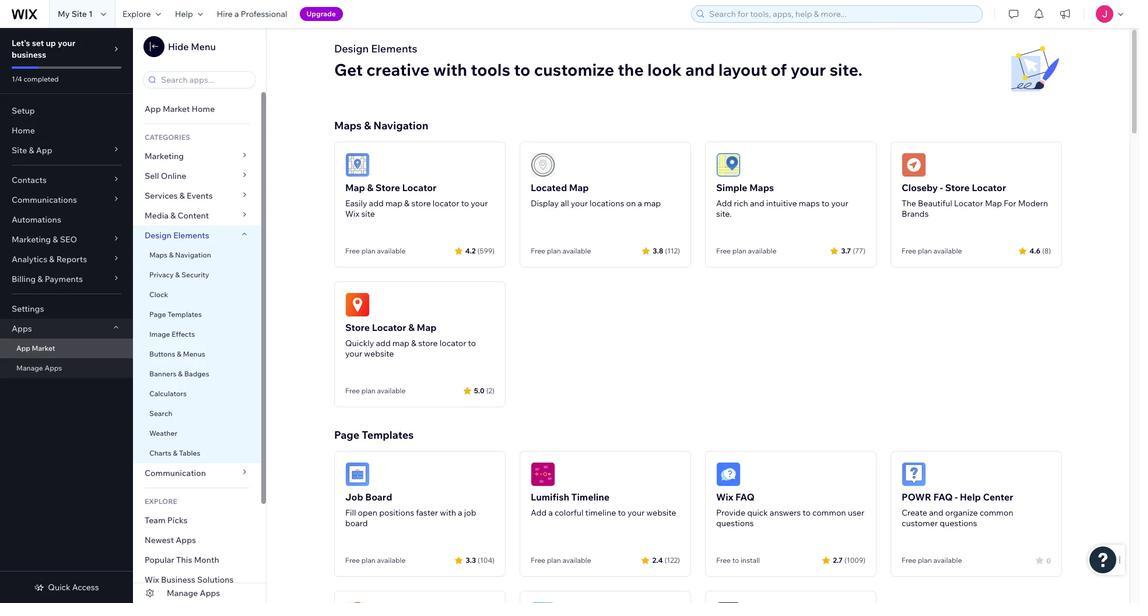 Task type: vqa. For each thing, say whether or not it's contained in the screenshot.


Task type: locate. For each thing, give the bounding box(es) containing it.
to up 4.2
[[461, 198, 469, 209]]

site left 1
[[72, 9, 87, 19]]

add inside map & store locator easily add map & store locator to your wix site
[[369, 198, 384, 209]]

0 vertical spatial wix
[[345, 209, 360, 219]]

0 horizontal spatial home
[[12, 125, 35, 136]]

0 vertical spatial manage
[[16, 364, 43, 373]]

locator inside map & store locator easily add map & store locator to your wix site
[[433, 198, 460, 209]]

0 vertical spatial templates
[[168, 310, 202, 319]]

your right up
[[58, 38, 75, 48]]

services & events
[[145, 191, 213, 201]]

1 horizontal spatial templates
[[362, 429, 414, 442]]

maps up map & store locator logo
[[334, 119, 362, 132]]

1 questions from the left
[[717, 519, 754, 529]]

1 vertical spatial marketing
[[12, 235, 51, 245]]

a left job
[[458, 508, 463, 519]]

map inside map & store locator easily add map & store locator to your wix site
[[386, 198, 403, 209]]

plan down colorful
[[547, 557, 561, 565]]

design inside "link"
[[145, 230, 172, 241]]

hire a professional
[[217, 9, 287, 19]]

0 vertical spatial design
[[334, 42, 369, 55]]

team picks link
[[133, 511, 261, 531]]

your up 4.2 (599)
[[471, 198, 488, 209]]

1 sidebar element from the left
[[0, 28, 133, 604]]

2.7 (1009)
[[833, 556, 866, 565]]

manage apps link down popular this month link
[[133, 584, 266, 604]]

1 vertical spatial add
[[376, 338, 391, 349]]

0 horizontal spatial maps
[[149, 251, 168, 260]]

elements for design elements
[[173, 230, 209, 241]]

free plan available down the 'brands'
[[902, 247, 962, 256]]

market for app market
[[32, 344, 55, 353]]

plan for job board
[[362, 557, 376, 565]]

0 horizontal spatial navigation
[[175, 251, 211, 260]]

wix faq logo image
[[717, 463, 741, 487]]

store inside closeby - store locator the beautiful locator map for modern brands
[[946, 182, 970, 194]]

to inside store locator & map quickly add map & store locator to your website
[[468, 338, 476, 349]]

1 vertical spatial and
[[750, 198, 765, 209]]

free down "quickly"
[[345, 387, 360, 396]]

1 horizontal spatial elements
[[371, 42, 418, 55]]

market down apps popup button
[[32, 344, 55, 353]]

page templates link
[[133, 305, 261, 325]]

plan for simple maps
[[733, 247, 747, 256]]

to right maps
[[822, 198, 830, 209]]

- up organize
[[955, 492, 958, 504]]

1 vertical spatial market
[[32, 344, 55, 353]]

market up categories on the left
[[163, 104, 190, 114]]

1 horizontal spatial app
[[36, 145, 52, 156]]

navigation
[[374, 119, 429, 132], [175, 251, 211, 260]]

1 horizontal spatial -
[[955, 492, 958, 504]]

0 vertical spatial website
[[364, 349, 394, 359]]

2 horizontal spatial maps
[[750, 182, 774, 194]]

0 vertical spatial market
[[163, 104, 190, 114]]

1 vertical spatial help
[[960, 492, 981, 504]]

app down home link
[[36, 145, 52, 156]]

1 vertical spatial -
[[955, 492, 958, 504]]

hire
[[217, 9, 233, 19]]

page up job board logo
[[334, 429, 360, 442]]

to inside simple maps add rich and intuitive maps to your site.
[[822, 198, 830, 209]]

a inside located map display all your locations on a map
[[638, 198, 642, 209]]

0 horizontal spatial help
[[175, 9, 193, 19]]

locator inside store locator & map quickly add map & store locator to your website
[[440, 338, 467, 349]]

lumifish
[[531, 492, 570, 504]]

sidebar element containing let's set up your business
[[0, 28, 133, 604]]

map right "quickly"
[[393, 338, 410, 349]]

job board logo image
[[345, 463, 370, 487]]

image effects
[[149, 330, 195, 339]]

faq
[[736, 492, 755, 504], [934, 492, 953, 504]]

quick
[[48, 583, 70, 593]]

free plan available for lumifish timeline
[[531, 557, 591, 565]]

0 horizontal spatial site
[[12, 145, 27, 156]]

map right site
[[386, 198, 403, 209]]

site.
[[830, 60, 863, 80], [717, 209, 732, 219]]

1 horizontal spatial and
[[750, 198, 765, 209]]

site. inside design elements get creative with tools to customize the look and layout of your site.
[[830, 60, 863, 80]]

common down the center
[[980, 508, 1014, 519]]

add for &
[[369, 198, 384, 209]]

app inside site & app popup button
[[36, 145, 52, 156]]

design for design elements
[[145, 230, 172, 241]]

elements inside design elements get creative with tools to customize the look and layout of your site.
[[371, 42, 418, 55]]

templates up effects
[[168, 310, 202, 319]]

free plan available down customer
[[902, 557, 962, 565]]

to up 5.0
[[468, 338, 476, 349]]

manage apps down app market
[[16, 364, 62, 373]]

search
[[149, 410, 172, 418]]

map inside located map display all your locations on a map
[[569, 182, 589, 194]]

0 vertical spatial app
[[145, 104, 161, 114]]

0 horizontal spatial site.
[[717, 209, 732, 219]]

lumifish timeline logo image
[[531, 463, 556, 487]]

available
[[377, 247, 406, 256], [563, 247, 591, 256], [748, 247, 777, 256], [934, 247, 962, 256], [377, 387, 406, 396], [377, 557, 406, 565], [563, 557, 591, 565], [934, 557, 962, 565]]

navigation down creative
[[374, 119, 429, 132]]

help up organize
[[960, 492, 981, 504]]

home down setup
[[12, 125, 35, 136]]

elements down content
[[173, 230, 209, 241]]

0 vertical spatial maps
[[334, 119, 362, 132]]

2 faq from the left
[[934, 492, 953, 504]]

0 vertical spatial elements
[[371, 42, 418, 55]]

Search apps... field
[[158, 72, 252, 88]]

1 horizontal spatial help
[[960, 492, 981, 504]]

maps & navigation down design elements
[[149, 251, 211, 260]]

navigation down "design elements" "link"
[[175, 251, 211, 260]]

2 common from the left
[[980, 508, 1014, 519]]

add inside lumifish timeline add a colorful timeline to your website
[[531, 508, 547, 519]]

3.3
[[466, 556, 476, 565]]

maps & navigation
[[334, 119, 429, 132], [149, 251, 211, 260]]

maps up privacy
[[149, 251, 168, 260]]

app market home
[[145, 104, 215, 114]]

faster
[[416, 508, 438, 519]]

page
[[149, 310, 166, 319], [334, 429, 360, 442]]

and right rich
[[750, 198, 765, 209]]

maps & navigation inside "sidebar" element
[[149, 251, 211, 260]]

1 vertical spatial maps
[[750, 182, 774, 194]]

free right (104)
[[531, 557, 546, 565]]

free plan available down "quickly"
[[345, 387, 406, 396]]

elements inside "design elements" "link"
[[173, 230, 209, 241]]

app inside app market link
[[16, 344, 30, 353]]

tools
[[471, 60, 511, 80]]

maps inside maps & navigation link
[[149, 251, 168, 260]]

0 horizontal spatial questions
[[717, 519, 754, 529]]

common left the user
[[813, 508, 846, 519]]

1 common from the left
[[813, 508, 846, 519]]

questions
[[717, 519, 754, 529], [940, 519, 978, 529]]

add left rich
[[717, 198, 732, 209]]

1 horizontal spatial design
[[334, 42, 369, 55]]

faq inside powr faq - help center create and organize common customer questions
[[934, 492, 953, 504]]

marketing & seo button
[[0, 230, 133, 250]]

free plan available down rich
[[717, 247, 777, 256]]

questions up free to install
[[717, 519, 754, 529]]

available for located map
[[563, 247, 591, 256]]

team picks
[[145, 516, 188, 526]]

store inside map & store locator easily add map & store locator to your wix site
[[376, 182, 400, 194]]

1 vertical spatial site.
[[717, 209, 732, 219]]

plan for located map
[[547, 247, 561, 256]]

design inside design elements get creative with tools to customize the look and layout of your site.
[[334, 42, 369, 55]]

1 horizontal spatial page
[[334, 429, 360, 442]]

available down positions
[[377, 557, 406, 565]]

website
[[364, 349, 394, 359], [647, 508, 677, 519]]

locator inside store locator & map quickly add map & store locator to your website
[[372, 322, 407, 334]]

tables
[[179, 449, 200, 458]]

app inside "app market home" link
[[145, 104, 161, 114]]

design elements get creative with tools to customize the look and layout of your site.
[[334, 42, 863, 80]]

free plan available down board
[[345, 557, 406, 565]]

0 horizontal spatial maps & navigation
[[149, 251, 211, 260]]

0 vertical spatial and
[[686, 60, 715, 80]]

2 horizontal spatial and
[[930, 508, 944, 519]]

and inside simple maps add rich and intuitive maps to your site.
[[750, 198, 765, 209]]

media
[[145, 211, 169, 221]]

automations link
[[0, 210, 133, 230]]

maps inside simple maps add rich and intuitive maps to your site.
[[750, 182, 774, 194]]

page templates up job board logo
[[334, 429, 414, 442]]

communications
[[12, 195, 77, 205]]

2 horizontal spatial wix
[[717, 492, 734, 504]]

& inside popup button
[[38, 274, 43, 285]]

apps down app market link
[[45, 364, 62, 373]]

1 vertical spatial elements
[[173, 230, 209, 241]]

- inside closeby - store locator the beautiful locator map for modern brands
[[940, 182, 944, 194]]

page templates
[[149, 310, 203, 319], [334, 429, 414, 442]]

maps up intuitive
[[750, 182, 774, 194]]

1 vertical spatial manage apps
[[167, 589, 220, 599]]

and right create
[[930, 508, 944, 519]]

map right 'on'
[[644, 198, 661, 209]]

add right "quickly"
[[376, 338, 391, 349]]

site. left rich
[[717, 209, 732, 219]]

1 horizontal spatial marketing
[[145, 151, 184, 162]]

map inside store locator & map quickly add map & store locator to your website
[[393, 338, 410, 349]]

apps inside popup button
[[12, 324, 32, 334]]

maps
[[799, 198, 820, 209]]

0 horizontal spatial and
[[686, 60, 715, 80]]

clock
[[149, 291, 168, 299]]

2 horizontal spatial store
[[946, 182, 970, 194]]

1 horizontal spatial questions
[[940, 519, 978, 529]]

help up the hide menu button
[[175, 9, 193, 19]]

elements up creative
[[371, 42, 418, 55]]

0 vertical spatial page templates
[[149, 310, 203, 319]]

map inside store locator & map quickly add map & store locator to your website
[[417, 322, 437, 334]]

and inside design elements get creative with tools to customize the look and layout of your site.
[[686, 60, 715, 80]]

free plan available down site
[[345, 247, 406, 256]]

with right faster at the left
[[440, 508, 456, 519]]

faq inside wix faq provide quick answers to common user questions
[[736, 492, 755, 504]]

1 horizontal spatial faq
[[934, 492, 953, 504]]

add inside store locator & map quickly add map & store locator to your website
[[376, 338, 391, 349]]

free down the 'brands'
[[902, 247, 917, 256]]

1 vertical spatial design
[[145, 230, 172, 241]]

store inside store locator & map quickly add map & store locator to your website
[[419, 338, 438, 349]]

website down 'store locator & map logo'
[[364, 349, 394, 359]]

design up 'get'
[[334, 42, 369, 55]]

site
[[361, 209, 375, 219]]

weather link
[[133, 424, 261, 444]]

0 horizontal spatial wix
[[145, 575, 159, 586]]

map & store locator easily add map & store locator to your wix site
[[345, 182, 488, 219]]

0 horizontal spatial market
[[32, 344, 55, 353]]

0 vertical spatial home
[[192, 104, 215, 114]]

wix faq provide quick answers to common user questions
[[717, 492, 865, 529]]

free down board
[[345, 557, 360, 565]]

free plan available down colorful
[[531, 557, 591, 565]]

0 vertical spatial site.
[[830, 60, 863, 80]]

free right (112)
[[717, 247, 731, 256]]

2 sidebar element from the left
[[133, 28, 267, 604]]

2 vertical spatial app
[[16, 344, 30, 353]]

0
[[1047, 557, 1052, 566]]

store inside map & store locator easily add map & store locator to your wix site
[[412, 198, 431, 209]]

your right timeline
[[628, 508, 645, 519]]

0 vertical spatial site
[[72, 9, 87, 19]]

business
[[161, 575, 195, 586]]

page templates up image effects
[[149, 310, 203, 319]]

1 vertical spatial manage
[[167, 589, 198, 599]]

available down colorful
[[563, 557, 591, 565]]

2 questions from the left
[[940, 519, 978, 529]]

picks
[[167, 516, 188, 526]]

add
[[369, 198, 384, 209], [376, 338, 391, 349]]

page down clock
[[149, 310, 166, 319]]

1 vertical spatial website
[[647, 508, 677, 519]]

0 horizontal spatial templates
[[168, 310, 202, 319]]

available for job board
[[377, 557, 406, 565]]

0 horizontal spatial faq
[[736, 492, 755, 504]]

manage apps
[[16, 364, 62, 373], [167, 589, 220, 599]]

manage down business
[[167, 589, 198, 599]]

faq up the quick
[[736, 492, 755, 504]]

available down customer
[[934, 557, 962, 565]]

a right 'on'
[[638, 198, 642, 209]]

free plan available down all
[[531, 247, 591, 256]]

1 vertical spatial page
[[334, 429, 360, 442]]

home down search apps... field
[[192, 104, 215, 114]]

2 horizontal spatial app
[[145, 104, 161, 114]]

your right of at the right of page
[[791, 60, 826, 80]]

website inside lumifish timeline add a colorful timeline to your website
[[647, 508, 677, 519]]

faq for provide
[[736, 492, 755, 504]]

0 vertical spatial store
[[412, 198, 431, 209]]

with inside design elements get creative with tools to customize the look and layout of your site.
[[433, 60, 467, 80]]

0 vertical spatial -
[[940, 182, 944, 194]]

1 vertical spatial app
[[36, 145, 52, 156]]

4.2 (599)
[[465, 247, 495, 255]]

sell online link
[[133, 166, 261, 186]]

0 horizontal spatial app
[[16, 344, 30, 353]]

site & app
[[12, 145, 52, 156]]

wix inside wix faq provide quick answers to common user questions
[[717, 492, 734, 504]]

1 faq from the left
[[736, 492, 755, 504]]

0 horizontal spatial common
[[813, 508, 846, 519]]

0 horizontal spatial website
[[364, 349, 394, 359]]

1 vertical spatial site
[[12, 145, 27, 156]]

store
[[412, 198, 431, 209], [419, 338, 438, 349]]

1/4
[[12, 75, 22, 83]]

add right easily
[[369, 198, 384, 209]]

positions
[[379, 508, 414, 519]]

0 vertical spatial marketing
[[145, 151, 184, 162]]

1 horizontal spatial navigation
[[374, 119, 429, 132]]

on
[[626, 198, 636, 209]]

add inside simple maps add rich and intuitive maps to your site.
[[717, 198, 732, 209]]

help inside powr faq - help center create and organize common customer questions
[[960, 492, 981, 504]]

faq for -
[[934, 492, 953, 504]]

available down all
[[563, 247, 591, 256]]

hide menu button
[[144, 36, 216, 57]]

website up the 2.4
[[647, 508, 677, 519]]

available down "beautiful"
[[934, 247, 962, 256]]

automations
[[12, 215, 61, 225]]

site
[[72, 9, 87, 19], [12, 145, 27, 156]]

free
[[345, 247, 360, 256], [531, 247, 546, 256], [717, 247, 731, 256], [902, 247, 917, 256], [345, 387, 360, 396], [345, 557, 360, 565], [531, 557, 546, 565], [717, 557, 731, 565], [902, 557, 917, 565]]

brands
[[902, 209, 929, 219]]

app down settings
[[16, 344, 30, 353]]

1 horizontal spatial store
[[376, 182, 400, 194]]

settings
[[12, 304, 44, 315]]

market for app market home
[[163, 104, 190, 114]]

questions inside powr faq - help center create and organize common customer questions
[[940, 519, 978, 529]]

store for store locator & map
[[419, 338, 438, 349]]

add for locator
[[376, 338, 391, 349]]

0 horizontal spatial marketing
[[12, 235, 51, 245]]

0 horizontal spatial manage
[[16, 364, 43, 373]]

media & content link
[[133, 206, 261, 226]]

1 horizontal spatial maps & navigation
[[334, 119, 429, 132]]

free down display
[[531, 247, 546, 256]]

common inside wix faq provide quick answers to common user questions
[[813, 508, 846, 519]]

security
[[181, 271, 209, 280]]

0 horizontal spatial design
[[145, 230, 172, 241]]

look
[[648, 60, 682, 80]]

store for -
[[946, 182, 970, 194]]

wix up provide
[[717, 492, 734, 504]]

1 vertical spatial store
[[419, 338, 438, 349]]

1
[[89, 9, 93, 19]]

1 horizontal spatial website
[[647, 508, 677, 519]]

site up the contacts
[[12, 145, 27, 156]]

1 vertical spatial home
[[12, 125, 35, 136]]

marketing inside marketing link
[[145, 151, 184, 162]]

plan down rich
[[733, 247, 747, 256]]

1 horizontal spatial site
[[72, 9, 87, 19]]

your down 'store locator & map logo'
[[345, 349, 362, 359]]

plan down board
[[362, 557, 376, 565]]

0 vertical spatial add
[[369, 198, 384, 209]]

banners
[[149, 370, 177, 379]]

closeby
[[902, 182, 938, 194]]

templates up job board logo
[[362, 429, 414, 442]]

apps button
[[0, 319, 133, 339]]

my
[[58, 9, 70, 19]]

0 vertical spatial with
[[433, 60, 467, 80]]

your
[[58, 38, 75, 48], [791, 60, 826, 80], [471, 198, 488, 209], [571, 198, 588, 209], [832, 198, 849, 209], [345, 349, 362, 359], [628, 508, 645, 519]]

wix inside "sidebar" element
[[145, 575, 159, 586]]

site. down search for tools, apps, help & more... field
[[830, 60, 863, 80]]

add down "lumifish"
[[531, 508, 547, 519]]

1 vertical spatial add
[[531, 508, 547, 519]]

app up categories on the left
[[145, 104, 161, 114]]

let's set up your business
[[12, 38, 75, 60]]

1 vertical spatial with
[[440, 508, 456, 519]]

2.4
[[653, 556, 663, 565]]

upgrade button
[[300, 7, 343, 21]]

wix down popular
[[145, 575, 159, 586]]

up
[[46, 38, 56, 48]]

marketing up analytics
[[12, 235, 51, 245]]

free left install
[[717, 557, 731, 565]]

available for lumifish timeline
[[563, 557, 591, 565]]

job
[[345, 492, 363, 504]]

- inside powr faq - help center create and organize common customer questions
[[955, 492, 958, 504]]

access
[[72, 583, 99, 593]]

0 horizontal spatial add
[[531, 508, 547, 519]]

site inside site & app popup button
[[12, 145, 27, 156]]

powr
[[902, 492, 932, 504]]

maps & navigation up map & store locator logo
[[334, 119, 429, 132]]

analytics & reports
[[12, 254, 87, 265]]

1 horizontal spatial manage apps
[[167, 589, 220, 599]]

1 vertical spatial navigation
[[175, 251, 211, 260]]

2 vertical spatial wix
[[145, 575, 159, 586]]

job
[[464, 508, 476, 519]]

elements for design elements get creative with tools to customize the look and layout of your site.
[[371, 42, 418, 55]]

plan
[[362, 247, 376, 256], [547, 247, 561, 256], [733, 247, 747, 256], [918, 247, 932, 256], [362, 387, 376, 396], [362, 557, 376, 565], [547, 557, 561, 565], [918, 557, 932, 565]]

sidebar element
[[0, 28, 133, 604], [133, 28, 267, 604]]

plan down customer
[[918, 557, 932, 565]]

and
[[686, 60, 715, 80], [750, 198, 765, 209], [930, 508, 944, 519]]

2 vertical spatial maps
[[149, 251, 168, 260]]

2 vertical spatial and
[[930, 508, 944, 519]]

badges
[[184, 370, 209, 379]]

(1009)
[[845, 556, 866, 565]]

to left install
[[733, 557, 739, 565]]

store for &
[[376, 182, 400, 194]]

marketing inside marketing & seo popup button
[[12, 235, 51, 245]]

1 horizontal spatial add
[[717, 198, 732, 209]]

to inside lumifish timeline add a colorful timeline to your website
[[618, 508, 626, 519]]

manage apps down wix business solutions
[[167, 589, 220, 599]]

newest
[[145, 536, 174, 546]]

-
[[940, 182, 944, 194], [955, 492, 958, 504]]

to right answers
[[803, 508, 811, 519]]

apps down settings
[[12, 324, 32, 334]]

search link
[[133, 404, 261, 424]]

locator
[[433, 198, 460, 209], [440, 338, 467, 349]]

0 vertical spatial manage apps
[[16, 364, 62, 373]]

image
[[149, 330, 170, 339]]

0 vertical spatial add
[[717, 198, 732, 209]]

wix
[[345, 209, 360, 219], [717, 492, 734, 504], [145, 575, 159, 586]]

services
[[145, 191, 178, 201]]

your right maps
[[832, 198, 849, 209]]

1 horizontal spatial wix
[[345, 209, 360, 219]]

5.0 (2)
[[474, 387, 495, 395]]

with left tools
[[433, 60, 467, 80]]



Task type: describe. For each thing, give the bounding box(es) containing it.
store locator & map logo image
[[345, 293, 370, 317]]

communications button
[[0, 190, 133, 210]]

site. inside simple maps add rich and intuitive maps to your site.
[[717, 209, 732, 219]]

services & events link
[[133, 186, 261, 206]]

wix business solutions link
[[133, 571, 261, 591]]

free for located map
[[531, 247, 546, 256]]

free for powr faq - help center
[[902, 557, 917, 565]]

categories
[[145, 133, 190, 142]]

map for map
[[393, 338, 410, 349]]

locator inside map & store locator easily add map & store locator to your wix site
[[402, 182, 437, 194]]

all
[[561, 198, 569, 209]]

2.7
[[833, 556, 843, 565]]

reports
[[56, 254, 87, 265]]

to inside design elements get creative with tools to customize the look and layout of your site.
[[514, 60, 531, 80]]

rich
[[734, 198, 749, 209]]

your inside "let's set up your business"
[[58, 38, 75, 48]]

wix for business
[[145, 575, 159, 586]]

marketing for marketing
[[145, 151, 184, 162]]

sidebar element containing hide menu
[[133, 28, 267, 604]]

explore
[[145, 498, 177, 507]]

3.8 (112)
[[653, 247, 680, 255]]

closeby - store locator the beautiful locator map for modern brands
[[902, 182, 1049, 219]]

common inside powr faq - help center create and organize common customer questions
[[980, 508, 1014, 519]]

store inside store locator & map quickly add map & store locator to your website
[[345, 322, 370, 334]]

free for job board
[[345, 557, 360, 565]]

free down easily
[[345, 247, 360, 256]]

a inside lumifish timeline add a colorful timeline to your website
[[549, 508, 553, 519]]

located map logo image
[[531, 153, 556, 177]]

buttons & menus link
[[133, 345, 261, 365]]

available down store locator & map quickly add map & store locator to your website
[[377, 387, 406, 396]]

sell
[[145, 171, 159, 181]]

menus
[[183, 350, 205, 359]]

locator for map & store locator
[[433, 198, 460, 209]]

your inside map & store locator easily add map & store locator to your wix site
[[471, 198, 488, 209]]

image effects link
[[133, 325, 261, 345]]

to inside map & store locator easily add map & store locator to your wix site
[[461, 198, 469, 209]]

free to install
[[717, 557, 760, 565]]

located
[[531, 182, 567, 194]]

your inside store locator & map quickly add map & store locator to your website
[[345, 349, 362, 359]]

clock link
[[133, 285, 261, 305]]

hire a professional link
[[210, 0, 294, 28]]

& inside dropdown button
[[49, 254, 55, 265]]

available for simple maps
[[748, 247, 777, 256]]

explore
[[122, 9, 151, 19]]

questions inside wix faq provide quick answers to common user questions
[[717, 519, 754, 529]]

map inside located map display all your locations on a map
[[644, 198, 661, 209]]

1 vertical spatial templates
[[362, 429, 414, 442]]

billing & payments button
[[0, 270, 133, 289]]

available for closeby - store locator
[[934, 247, 962, 256]]

3.8
[[653, 247, 664, 255]]

plan for closeby - store locator
[[918, 247, 932, 256]]

to inside wix faq provide quick answers to common user questions
[[803, 508, 811, 519]]

for
[[1004, 198, 1017, 209]]

your inside design elements get creative with tools to customize the look and layout of your site.
[[791, 60, 826, 80]]

center
[[983, 492, 1014, 504]]

1 vertical spatial page templates
[[334, 429, 414, 442]]

help inside button
[[175, 9, 193, 19]]

0 vertical spatial maps & navigation
[[334, 119, 429, 132]]

plan down "quickly"
[[362, 387, 376, 396]]

contacts button
[[0, 170, 133, 190]]

get
[[334, 60, 363, 80]]

add for simple maps
[[717, 198, 732, 209]]

5.0
[[474, 387, 485, 395]]

marketing for marketing & seo
[[12, 235, 51, 245]]

plan for lumifish timeline
[[547, 557, 561, 565]]

map & store locator logo image
[[345, 153, 370, 177]]

board
[[365, 492, 392, 504]]

0 horizontal spatial manage apps
[[16, 364, 62, 373]]

powr faq - help center logo image
[[902, 463, 927, 487]]

map for locator
[[386, 198, 403, 209]]

3.7
[[842, 247, 851, 255]]

website inside store locator & map quickly add map & store locator to your website
[[364, 349, 394, 359]]

of
[[771, 60, 787, 80]]

online
[[161, 171, 186, 181]]

add for lumifish timeline
[[531, 508, 547, 519]]

timeline
[[586, 508, 616, 519]]

free for simple maps
[[717, 247, 731, 256]]

events
[[187, 191, 213, 201]]

banners & badges
[[149, 370, 209, 379]]

completed
[[24, 75, 59, 83]]

design for design elements get creative with tools to customize the look and layout of your site.
[[334, 42, 369, 55]]

my site 1
[[58, 9, 93, 19]]

analytics & reports button
[[0, 250, 133, 270]]

app for app market home
[[145, 104, 161, 114]]

templates inside "sidebar" element
[[168, 310, 202, 319]]

free for lumifish timeline
[[531, 557, 546, 565]]

map inside closeby - store locator the beautiful locator map for modern brands
[[986, 198, 1002, 209]]

free for wix faq
[[717, 557, 731, 565]]

popular this month link
[[133, 551, 261, 571]]

free plan available for located map
[[531, 247, 591, 256]]

privacy & security
[[149, 271, 209, 280]]

simple maps logo image
[[717, 153, 741, 177]]

navigation inside "sidebar" element
[[175, 251, 211, 260]]

creative
[[367, 60, 430, 80]]

contacts
[[12, 175, 47, 186]]

a inside job board fill open positions faster with a job board
[[458, 508, 463, 519]]

popular this month
[[145, 556, 219, 566]]

calculators link
[[133, 385, 261, 404]]

(112)
[[665, 247, 680, 255]]

your inside located map display all your locations on a map
[[571, 198, 588, 209]]

apps up 'this'
[[176, 536, 196, 546]]

board
[[345, 519, 368, 529]]

seo
[[60, 235, 77, 245]]

map inside map & store locator easily add map & store locator to your wix site
[[345, 182, 365, 194]]

open
[[358, 508, 378, 519]]

intuitive
[[767, 198, 797, 209]]

billing & payments
[[12, 274, 83, 285]]

install
[[741, 557, 760, 565]]

professional
[[241, 9, 287, 19]]

design elements link
[[133, 226, 261, 246]]

a right hire at the top left
[[235, 9, 239, 19]]

quick access
[[48, 583, 99, 593]]

free plan available for job board
[[345, 557, 406, 565]]

(122)
[[665, 556, 680, 565]]

1 horizontal spatial maps
[[334, 119, 362, 132]]

site & app button
[[0, 141, 133, 160]]

settings link
[[0, 299, 133, 319]]

free plan available for powr faq - help center
[[902, 557, 962, 565]]

available down map & store locator easily add map & store locator to your wix site on the top of page
[[377, 247, 406, 256]]

free for closeby - store locator
[[902, 247, 917, 256]]

media & content
[[145, 211, 209, 221]]

and inside powr faq - help center create and organize common customer questions
[[930, 508, 944, 519]]

free plan available for simple maps
[[717, 247, 777, 256]]

team
[[145, 516, 166, 526]]

let's
[[12, 38, 30, 48]]

analytics
[[12, 254, 47, 265]]

1 vertical spatial manage apps link
[[133, 584, 266, 604]]

marketing & seo
[[12, 235, 77, 245]]

home link
[[0, 121, 133, 141]]

effects
[[172, 330, 195, 339]]

0 vertical spatial manage apps link
[[0, 359, 133, 379]]

Search for tools, apps, help & more... field
[[706, 6, 979, 22]]

app market home link
[[133, 99, 261, 119]]

business
[[12, 50, 46, 60]]

plan down site
[[362, 247, 376, 256]]

closeby - store locator logo image
[[902, 153, 927, 177]]

0 horizontal spatial page templates
[[149, 310, 203, 319]]

design elements
[[145, 230, 209, 241]]

your inside simple maps add rich and intuitive maps to your site.
[[832, 198, 849, 209]]

layout
[[719, 60, 767, 80]]

answers
[[770, 508, 801, 519]]

1 horizontal spatial home
[[192, 104, 215, 114]]

1 horizontal spatial manage
[[167, 589, 198, 599]]

timeline
[[572, 492, 610, 504]]

store locator & map quickly add map & store locator to your website
[[345, 322, 476, 359]]

available for powr faq - help center
[[934, 557, 962, 565]]

0 horizontal spatial page
[[149, 310, 166, 319]]

store for map & store locator
[[412, 198, 431, 209]]

quick
[[748, 508, 768, 519]]

customer
[[902, 519, 938, 529]]

buttons & menus
[[149, 350, 205, 359]]

locator for store locator & map
[[440, 338, 467, 349]]

app for app market
[[16, 344, 30, 353]]

wix inside map & store locator easily add map & store locator to your wix site
[[345, 209, 360, 219]]

apps down solutions
[[200, 589, 220, 599]]

plan for powr faq - help center
[[918, 557, 932, 565]]

free plan available for closeby - store locator
[[902, 247, 962, 256]]

sell online
[[145, 171, 186, 181]]

wix for faq
[[717, 492, 734, 504]]

app market
[[16, 344, 55, 353]]

your inside lumifish timeline add a colorful timeline to your website
[[628, 508, 645, 519]]

(8)
[[1043, 247, 1052, 255]]

with inside job board fill open positions faster with a job board
[[440, 508, 456, 519]]

located map display all your locations on a map
[[531, 182, 661, 209]]

setup
[[12, 106, 35, 116]]

charts
[[149, 449, 171, 458]]

powr faq - help center create and organize common customer questions
[[902, 492, 1014, 529]]

privacy
[[149, 271, 174, 280]]



